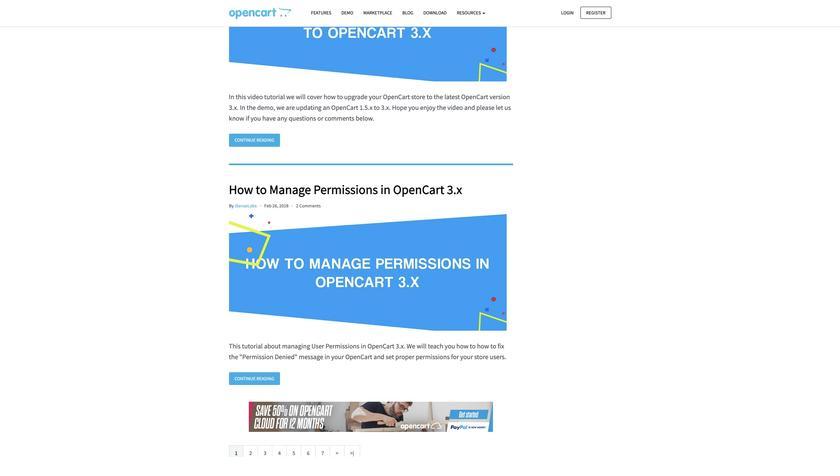 Task type: vqa. For each thing, say whether or not it's contained in the screenshot.
"Paypal Blog" image
no



Task type: describe. For each thing, give the bounding box(es) containing it.
resources link
[[452, 7, 490, 19]]

2 continue from the top
[[235, 376, 256, 382]]

message
[[299, 353, 323, 361]]

2 horizontal spatial your
[[460, 353, 473, 361]]

or
[[317, 114, 323, 122]]

download
[[423, 10, 447, 16]]

this tutorial about managing user permissions in opencart 3.x. we will teach you how to how to fix the "permission denied" message in your opencart and set proper permissions for your store users.
[[229, 342, 508, 361]]

let
[[496, 103, 503, 112]]

1 vertical spatial video
[[448, 103, 463, 112]]

by
[[229, 203, 234, 209]]

6 link
[[301, 446, 316, 458]]

how to manage permissions in opencart 3.x
[[229, 182, 462, 197]]

please
[[476, 103, 495, 112]]

store inside in this video tutorial we will cover how to upgrade your opencart store to the latest opencart version 3.x. in the demo, we are updating an opencart 1.5.x to 3.x. hope you enjoy the video and please let us know if you have any questions or comments below.
[[411, 93, 425, 101]]

0 horizontal spatial in
[[229, 93, 234, 101]]

reading for 1st continue reading link from the bottom
[[257, 376, 274, 382]]

comments
[[325, 114, 354, 122]]

2 vertical spatial in
[[325, 353, 330, 361]]

>
[[336, 450, 338, 457]]

2 horizontal spatial in
[[381, 182, 391, 197]]

continue reading for first continue reading link
[[235, 137, 274, 143]]

reading for first continue reading link
[[257, 137, 274, 143]]

26,
[[272, 203, 278, 209]]

6
[[307, 450, 310, 457]]

how inside in this video tutorial we will cover how to upgrade your opencart store to the latest opencart version 3.x. in the demo, we are updating an opencart 1.5.x to 3.x. hope you enjoy the video and please let us know if you have any questions or comments below.
[[324, 93, 336, 101]]

cover
[[307, 93, 322, 101]]

how to upgrade opencart 1.5.x to the new 3.x version image
[[229, 0, 507, 82]]

isenselabs link
[[235, 203, 257, 209]]

2 comments
[[296, 203, 321, 209]]

0 vertical spatial permissions
[[314, 182, 378, 197]]

by isenselabs
[[229, 203, 257, 209]]

how
[[229, 182, 253, 197]]

feb
[[264, 203, 272, 209]]

opencart - blog image
[[229, 7, 291, 19]]

1 horizontal spatial how
[[457, 342, 469, 350]]

0 vertical spatial we
[[286, 93, 294, 101]]

updating
[[296, 103, 322, 112]]

store inside this tutorial about managing user permissions in opencart 3.x. we will teach you how to how to fix the "permission denied" message in your opencart and set proper permissions for your store users.
[[474, 353, 488, 361]]

in this video tutorial we will cover how to upgrade your opencart store to the latest opencart version 3.x. in the demo, we are updating an opencart 1.5.x to 3.x. hope you enjoy the video and please let us know if you have any questions or comments below.
[[229, 93, 511, 122]]

for
[[451, 353, 459, 361]]

how to manage permissions in opencart 3.x image
[[229, 214, 507, 331]]

below.
[[356, 114, 374, 122]]

2 for 2 comments
[[296, 203, 298, 209]]

2 link
[[243, 446, 258, 458]]

tutorial inside in this video tutorial we will cover how to upgrade your opencart store to the latest opencart version 3.x. in the demo, we are updating an opencart 1.5.x to 3.x. hope you enjoy the video and please let us know if you have any questions or comments below.
[[264, 93, 285, 101]]

users.
[[490, 353, 506, 361]]

1.5.x
[[360, 103, 373, 112]]

will inside in this video tutorial we will cover how to upgrade your opencart store to the latest opencart version 3.x. in the demo, we are updating an opencart 1.5.x to 3.x. hope you enjoy the video and please let us know if you have any questions or comments below.
[[296, 93, 306, 101]]

blog link
[[397, 7, 418, 19]]

register
[[586, 10, 606, 16]]

login
[[561, 10, 574, 16]]

permissions
[[416, 353, 450, 361]]

1 continue reading link from the top
[[229, 134, 280, 147]]

feb 26, 2018
[[264, 203, 289, 209]]

will inside this tutorial about managing user permissions in opencart 3.x. we will teach you how to how to fix the "permission denied" message in your opencart and set proper permissions for your store users.
[[417, 342, 427, 350]]

an
[[323, 103, 330, 112]]

blog
[[402, 10, 413, 16]]

5 link
[[287, 446, 301, 458]]

us
[[505, 103, 511, 112]]

isenselabs
[[235, 203, 257, 209]]

3
[[264, 450, 266, 457]]

7
[[321, 450, 324, 457]]

download link
[[418, 7, 452, 19]]

4
[[278, 450, 281, 457]]

1 vertical spatial you
[[251, 114, 261, 122]]

2 continue reading link from the top
[[229, 373, 280, 385]]

manage
[[269, 182, 311, 197]]

demo link
[[336, 7, 358, 19]]

managing
[[282, 342, 310, 350]]

2018
[[279, 203, 289, 209]]

4 link
[[272, 446, 287, 458]]

user
[[312, 342, 324, 350]]



Task type: locate. For each thing, give the bounding box(es) containing it.
store up the enjoy
[[411, 93, 425, 101]]

0 vertical spatial in
[[381, 182, 391, 197]]

0 vertical spatial tutorial
[[264, 93, 285, 101]]

1 vertical spatial we
[[276, 103, 285, 112]]

3.x
[[447, 182, 462, 197]]

the down this on the bottom
[[229, 353, 238, 361]]

3.x. left we
[[396, 342, 405, 350]]

0 vertical spatial in
[[229, 93, 234, 101]]

how to manage permissions in opencart 3.x link
[[229, 182, 513, 197]]

1 vertical spatial and
[[374, 353, 384, 361]]

your up 1.5.x at the top of the page
[[369, 93, 382, 101]]

3.x.
[[229, 103, 239, 112], [396, 342, 405, 350]]

permissions inside this tutorial about managing user permissions in opencart 3.x. we will teach you how to how to fix the "permission denied" message in your opencart and set proper permissions for your store users.
[[326, 342, 360, 350]]

1 vertical spatial reading
[[257, 376, 274, 382]]

tutorial inside this tutorial about managing user permissions in opencart 3.x. we will teach you how to how to fix the "permission denied" message in your opencart and set proper permissions for your store users.
[[242, 342, 263, 350]]

in
[[381, 182, 391, 197], [361, 342, 366, 350], [325, 353, 330, 361]]

0 vertical spatial store
[[411, 93, 425, 101]]

your inside in this video tutorial we will cover how to upgrade your opencart store to the latest opencart version 3.x. in the demo, we are updating an opencart 1.5.x to 3.x. hope you enjoy the video and please let us know if you have any questions or comments below.
[[369, 93, 382, 101]]

you left the enjoy
[[408, 103, 419, 112]]

0 vertical spatial continue
[[235, 137, 256, 143]]

store left the users. in the right bottom of the page
[[474, 353, 488, 361]]

1 horizontal spatial we
[[286, 93, 294, 101]]

1 horizontal spatial store
[[474, 353, 488, 361]]

your right for
[[460, 353, 473, 361]]

latest
[[444, 93, 460, 101]]

continue reading down "permission
[[235, 376, 274, 382]]

0 vertical spatial and
[[464, 103, 475, 112]]

continue reading for 1st continue reading link from the bottom
[[235, 376, 274, 382]]

> link
[[330, 446, 345, 458]]

marketplace link
[[358, 7, 397, 19]]

1 vertical spatial will
[[417, 342, 427, 350]]

0 horizontal spatial how
[[324, 93, 336, 101]]

1
[[235, 450, 238, 457]]

continue reading link down if
[[229, 134, 280, 147]]

3.x. up know
[[229, 103, 239, 112]]

and inside in this video tutorial we will cover how to upgrade your opencart store to the latest opencart version 3.x. in the demo, we are updating an opencart 1.5.x to 3.x. hope you enjoy the video and please let us know if you have any questions or comments below.
[[464, 103, 475, 112]]

7 link
[[315, 446, 330, 458]]

fix
[[498, 342, 504, 350]]

0 horizontal spatial 3.x.
[[229, 103, 239, 112]]

1 horizontal spatial video
[[448, 103, 463, 112]]

0 vertical spatial video
[[247, 93, 263, 101]]

0 horizontal spatial tutorial
[[242, 342, 263, 350]]

2 for 2
[[249, 450, 252, 457]]

1 horizontal spatial your
[[369, 93, 382, 101]]

2 left comments
[[296, 203, 298, 209]]

if
[[246, 114, 249, 122]]

you
[[408, 103, 419, 112], [251, 114, 261, 122], [445, 342, 455, 350]]

we up are
[[286, 93, 294, 101]]

how left fix
[[477, 342, 489, 350]]

have
[[262, 114, 276, 122]]

1 continue from the top
[[235, 137, 256, 143]]

we
[[407, 342, 415, 350]]

your right "message"
[[331, 353, 344, 361]]

2 reading from the top
[[257, 376, 274, 382]]

features link
[[306, 7, 336, 19]]

1 horizontal spatial tutorial
[[264, 93, 285, 101]]

resources
[[457, 10, 482, 16]]

1 horizontal spatial in
[[240, 103, 245, 112]]

1 vertical spatial tutorial
[[242, 342, 263, 350]]

reading down "permission
[[257, 376, 274, 382]]

marketplace
[[363, 10, 392, 16]]

1 vertical spatial 3.x.
[[396, 342, 405, 350]]

will up updating
[[296, 93, 306, 101]]

1 horizontal spatial and
[[464, 103, 475, 112]]

0 horizontal spatial we
[[276, 103, 285, 112]]

we left are
[[276, 103, 285, 112]]

the left latest
[[434, 93, 443, 101]]

comments
[[299, 203, 321, 209]]

this
[[229, 342, 241, 350]]

denied"
[[275, 353, 297, 361]]

0 vertical spatial you
[[408, 103, 419, 112]]

features
[[311, 10, 331, 16]]

1 horizontal spatial you
[[408, 103, 419, 112]]

you up for
[[445, 342, 455, 350]]

video down latest
[[448, 103, 463, 112]]

1 vertical spatial continue
[[235, 376, 256, 382]]

0 vertical spatial will
[[296, 93, 306, 101]]

upgrade
[[344, 93, 368, 101]]

2
[[296, 203, 298, 209], [249, 450, 252, 457]]

0 horizontal spatial your
[[331, 353, 344, 361]]

teach
[[428, 342, 443, 350]]

video
[[247, 93, 263, 101], [448, 103, 463, 112]]

>|
[[350, 450, 354, 457]]

2 continue reading from the top
[[235, 376, 274, 382]]

continue
[[235, 137, 256, 143], [235, 376, 256, 382]]

this
[[236, 93, 246, 101]]

register link
[[581, 7, 611, 19]]

2 horizontal spatial how
[[477, 342, 489, 350]]

"permission
[[240, 353, 273, 361]]

are
[[286, 103, 295, 112]]

know
[[229, 114, 244, 122]]

will right we
[[417, 342, 427, 350]]

0 horizontal spatial video
[[247, 93, 263, 101]]

any
[[277, 114, 287, 122]]

3.x. inside in this video tutorial we will cover how to upgrade your opencart store to the latest opencart version 3.x. in the demo, we are updating an opencart 1.5.x to 3.x. hope you enjoy the video and please let us know if you have any questions or comments below.
[[229, 103, 239, 112]]

1 vertical spatial in
[[240, 103, 245, 112]]

the inside this tutorial about managing user permissions in opencart 3.x. we will teach you how to how to fix the "permission denied" message in your opencart and set proper permissions for your store users.
[[229, 353, 238, 361]]

continue reading down if
[[235, 137, 274, 143]]

continue reading
[[235, 137, 274, 143], [235, 376, 274, 382]]

1 vertical spatial store
[[474, 353, 488, 361]]

tutorial up demo,
[[264, 93, 285, 101]]

0 horizontal spatial in
[[325, 353, 330, 361]]

video right this
[[247, 93, 263, 101]]

proper
[[395, 353, 414, 361]]

in
[[229, 93, 234, 101], [240, 103, 245, 112]]

about
[[264, 342, 281, 350]]

continue reading link down "permission
[[229, 373, 280, 385]]

2 vertical spatial you
[[445, 342, 455, 350]]

2 left 3
[[249, 450, 252, 457]]

0 horizontal spatial 2
[[249, 450, 252, 457]]

1 vertical spatial 2
[[249, 450, 252, 457]]

0 vertical spatial 2
[[296, 203, 298, 209]]

and
[[464, 103, 475, 112], [374, 353, 384, 361]]

we
[[286, 93, 294, 101], [276, 103, 285, 112]]

in down this
[[240, 103, 245, 112]]

questions
[[289, 114, 316, 122]]

0 vertical spatial 3.x.
[[229, 103, 239, 112]]

will
[[296, 93, 306, 101], [417, 342, 427, 350]]

1 horizontal spatial 2
[[296, 203, 298, 209]]

you right if
[[251, 114, 261, 122]]

your
[[369, 93, 382, 101], [331, 353, 344, 361], [460, 353, 473, 361]]

continue down if
[[235, 137, 256, 143]]

tutorial
[[264, 93, 285, 101], [242, 342, 263, 350]]

3.x. hope
[[381, 103, 407, 112]]

1 vertical spatial continue reading link
[[229, 373, 280, 385]]

the up if
[[247, 103, 256, 112]]

and left set
[[374, 353, 384, 361]]

demo
[[341, 10, 353, 16]]

0 vertical spatial continue reading link
[[229, 134, 280, 147]]

5
[[293, 450, 295, 457]]

1 vertical spatial continue reading
[[235, 376, 274, 382]]

reading down have
[[257, 137, 274, 143]]

1 horizontal spatial in
[[361, 342, 366, 350]]

0 horizontal spatial will
[[296, 93, 306, 101]]

0 horizontal spatial you
[[251, 114, 261, 122]]

1 continue reading from the top
[[235, 137, 274, 143]]

reading
[[257, 137, 274, 143], [257, 376, 274, 382]]

the
[[434, 93, 443, 101], [247, 103, 256, 112], [437, 103, 446, 112], [229, 353, 238, 361]]

2 horizontal spatial you
[[445, 342, 455, 350]]

login link
[[556, 7, 579, 19]]

you inside this tutorial about managing user permissions in opencart 3.x. we will teach you how to how to fix the "permission denied" message in your opencart and set proper permissions for your store users.
[[445, 342, 455, 350]]

demo,
[[257, 103, 275, 112]]

1 vertical spatial in
[[361, 342, 366, 350]]

how up for
[[457, 342, 469, 350]]

how up an
[[324, 93, 336, 101]]

1 reading from the top
[[257, 137, 274, 143]]

how
[[324, 93, 336, 101], [457, 342, 469, 350], [477, 342, 489, 350]]

0 vertical spatial continue reading
[[235, 137, 274, 143]]

0 vertical spatial reading
[[257, 137, 274, 143]]

set
[[386, 353, 394, 361]]

1 horizontal spatial 3.x.
[[396, 342, 405, 350]]

and left please
[[464, 103, 475, 112]]

the right the enjoy
[[437, 103, 446, 112]]

to
[[337, 93, 343, 101], [427, 93, 433, 101], [374, 103, 380, 112], [256, 182, 267, 197], [470, 342, 476, 350], [491, 342, 496, 350]]

opencart
[[383, 93, 410, 101], [461, 93, 488, 101], [331, 103, 358, 112], [393, 182, 444, 197], [368, 342, 394, 350], [345, 353, 372, 361]]

enjoy
[[420, 103, 436, 112]]

1 vertical spatial permissions
[[326, 342, 360, 350]]

version
[[490, 93, 510, 101]]

permissions
[[314, 182, 378, 197], [326, 342, 360, 350]]

tutorial up "permission
[[242, 342, 263, 350]]

0 horizontal spatial and
[[374, 353, 384, 361]]

3 link
[[258, 446, 272, 458]]

0 horizontal spatial store
[[411, 93, 425, 101]]

1 horizontal spatial will
[[417, 342, 427, 350]]

in left this
[[229, 93, 234, 101]]

and inside this tutorial about managing user permissions in opencart 3.x. we will teach you how to how to fix the "permission denied" message in your opencart and set proper permissions for your store users.
[[374, 353, 384, 361]]

store
[[411, 93, 425, 101], [474, 353, 488, 361]]

3.x. inside this tutorial about managing user permissions in opencart 3.x. we will teach you how to how to fix the "permission denied" message in your opencart and set proper permissions for your store users.
[[396, 342, 405, 350]]

>| link
[[344, 446, 360, 458]]

continue down "permission
[[235, 376, 256, 382]]



